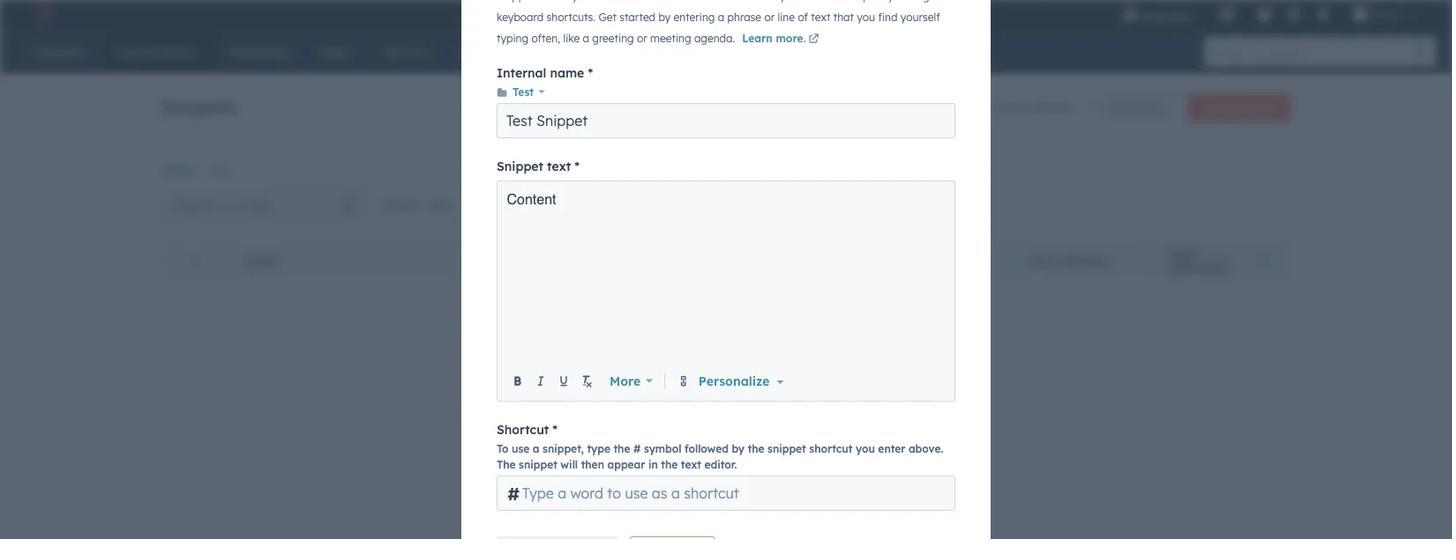 Task type: vqa. For each thing, say whether or not it's contained in the screenshot.
NOTIFICATIONS link
no



Task type: describe. For each thing, give the bounding box(es) containing it.
like
[[563, 32, 580, 45]]

by inside shortcut to use a snippet, type the # symbol followed by the snippet shortcut you enter above. the snippet will then appear in the text editor.
[[732, 442, 745, 456]]

folder for this
[[680, 445, 732, 467]]

navigation containing home
[[161, 158, 1291, 180]]

bob builder image
[[1352, 6, 1368, 22]]

1 horizontal spatial or
[[764, 11, 775, 24]]

0 of 5 created
[[990, 100, 1072, 115]]

text up phrase
[[734, 0, 753, 3]]

phrase
[[727, 11, 761, 24]]

this folder is empty
[[639, 445, 813, 467]]

snippets banner
[[161, 88, 1291, 122]]

enter
[[878, 442, 906, 456]]

editor.
[[704, 458, 737, 472]]

create
[[606, 0, 638, 3]]

created inside button
[[1060, 255, 1109, 269]]

followed
[[685, 442, 729, 456]]

the
[[497, 458, 516, 472]]

settings image
[[1286, 7, 1302, 23]]

menu containing apple
[[1110, 0, 1431, 28]]

will
[[561, 458, 578, 472]]

yourself
[[901, 11, 940, 24]]

name button
[[224, 241, 867, 280]]

above.
[[909, 442, 943, 456]]

reusable
[[641, 0, 683, 3]]

snippets for snippets
[[161, 96, 238, 118]]

descending sort. press to sort ascending. element
[[1262, 254, 1269, 269]]

personalize
[[699, 374, 770, 389]]

more
[[610, 374, 641, 389]]

more.
[[776, 32, 806, 45]]

any
[[429, 197, 453, 212]]

allow
[[543, 0, 569, 3]]

press to sort. image
[[282, 254, 288, 267]]

create snippet button
[[1188, 94, 1291, 122]]

get
[[599, 11, 617, 24]]

press to sort. element for date created
[[1114, 254, 1121, 269]]

new
[[1108, 101, 1130, 114]]

use
[[512, 442, 530, 456]]

test button
[[497, 82, 545, 101]]

upgrade image
[[1122, 8, 1138, 24]]

new folder
[[1108, 101, 1162, 114]]

snippet
[[497, 159, 543, 174]]

keyboard
[[497, 11, 544, 24]]

agenda.
[[694, 32, 735, 45]]

apple
[[1372, 7, 1403, 21]]

name
[[245, 255, 276, 269]]

1 vertical spatial a
[[583, 32, 589, 45]]

home
[[161, 163, 193, 176]]

0
[[990, 100, 998, 115]]

Search search field
[[161, 187, 370, 223]]

this
[[639, 445, 675, 467]]

you left the to
[[572, 0, 590, 3]]

access
[[822, 0, 856, 3]]

entering
[[674, 11, 715, 24]]

test inside test "popup button"
[[513, 85, 534, 98]]

5
[[1016, 100, 1024, 115]]

new folder button
[[1093, 94, 1177, 122]]

learn more.
[[742, 32, 806, 45]]

snippet text
[[497, 159, 571, 174]]

internal name
[[497, 65, 584, 81]]

can
[[801, 0, 819, 3]]

snippets allow you to create reusable blocks of text that you can access quickly through keyboard shortcuts. get started by entering a phrase or line of text that you find yourself typing often, like a greeting or meeting agenda.
[[497, 0, 940, 45]]

1 link opens in a new window image from the top
[[808, 32, 819, 48]]

notifications button
[[1308, 0, 1338, 28]]

descending sort. press to sort ascending. image
[[1262, 254, 1269, 267]]

quickly
[[859, 0, 894, 3]]

date modified
[[1170, 249, 1227, 275]]

create snippet
[[1203, 101, 1276, 114]]

you down quickly
[[857, 11, 875, 24]]

shortcut element
[[497, 476, 955, 512]]

owner:
[[380, 197, 421, 212]]

by inside snippets allow you to create reusable blocks of text that you can access quickly through keyboard shortcuts. get started by entering a phrase or line of text that you find yourself typing often, like a greeting or meeting agenda.
[[659, 11, 671, 24]]

0 horizontal spatial the
[[614, 442, 630, 456]]

Search HubSpot search field
[[1204, 37, 1420, 67]]

marketplaces button
[[1209, 0, 1246, 28]]

in
[[648, 458, 658, 472]]

help image
[[1256, 8, 1272, 24]]

typing
[[497, 32, 529, 45]]

find
[[878, 11, 898, 24]]

text right snippet
[[547, 159, 571, 174]]

0 vertical spatial a
[[718, 11, 724, 24]]

greeting
[[592, 32, 634, 45]]

to
[[497, 442, 509, 456]]

date created button
[[1008, 241, 1149, 280]]

appear
[[607, 458, 645, 472]]

learn more. link
[[742, 32, 822, 48]]



Task type: locate. For each thing, give the bounding box(es) containing it.
home button
[[161, 163, 193, 176]]

2 vertical spatial a
[[533, 442, 540, 456]]

test down internal
[[513, 85, 534, 98]]

by
[[659, 11, 671, 24], [940, 255, 954, 269], [732, 442, 745, 456]]

text down can
[[811, 11, 830, 24]]

1 vertical spatial snippets
[[161, 96, 238, 118]]

1 vertical spatial test
[[210, 163, 230, 176]]

search button
[[1406, 37, 1436, 67]]

shortcut to use a snippet, type the # symbol followed by the snippet shortcut you enter above. the snippet will then appear in the text editor.
[[497, 423, 943, 472]]

# inside shortcut element
[[507, 483, 520, 505]]

0 horizontal spatial date
[[1029, 255, 1057, 269]]

date inside date modified
[[1170, 249, 1198, 262]]

1 horizontal spatial that
[[833, 11, 854, 24]]

date for date modified
[[1170, 249, 1198, 262]]

apple button
[[1342, 0, 1429, 28]]

snippets for snippets allow you to create reusable blocks of text that you can access quickly through keyboard shortcuts. get started by entering a phrase or line of text that you find yourself typing often, like a greeting or meeting agenda.
[[497, 0, 540, 3]]

to
[[593, 0, 603, 3]]

link opens in a new window image
[[808, 32, 819, 48], [808, 34, 819, 45]]

or
[[764, 11, 775, 24], [637, 32, 647, 45]]

shortcut
[[497, 423, 549, 438]]

press to sort. element inside date created button
[[1114, 254, 1121, 269]]

folder right new
[[1133, 101, 1162, 114]]

date inside button
[[1029, 255, 1057, 269]]

2 horizontal spatial a
[[718, 11, 724, 24]]

0 vertical spatial by
[[659, 11, 671, 24]]

#
[[633, 442, 641, 456], [507, 483, 520, 505]]

created
[[888, 255, 937, 269]]

folder
[[1133, 101, 1162, 114], [680, 445, 732, 467]]

content
[[507, 191, 556, 207]]

of left 5
[[1001, 100, 1013, 115]]

date for date created
[[1029, 255, 1057, 269]]

0 vertical spatial folder
[[1133, 101, 1162, 114]]

press to sort. element right name
[[282, 254, 288, 269]]

folder left is
[[680, 445, 732, 467]]

2 press to sort. element from the left
[[1114, 254, 1121, 269]]

0 horizontal spatial folder
[[680, 445, 732, 467]]

search image
[[1415, 46, 1427, 58]]

type
[[587, 442, 610, 456]]

1 horizontal spatial press to sort. element
[[1114, 254, 1121, 269]]

a inside shortcut to use a snippet, type the # symbol followed by the snippet shortcut you enter above. the snippet will then appear in the text editor.
[[533, 442, 540, 456]]

shortcuts.
[[547, 11, 596, 24]]

menu item
[[1203, 0, 1207, 28]]

a right use
[[533, 442, 540, 456]]

1 horizontal spatial folder
[[1133, 101, 1162, 114]]

2 horizontal spatial snippet
[[1239, 101, 1276, 114]]

more button
[[598, 373, 664, 390]]

press to sort. element inside name button
[[282, 254, 288, 269]]

snippet down use
[[519, 458, 557, 472]]

2 horizontal spatial by
[[940, 255, 954, 269]]

1 press to sort. element from the left
[[282, 254, 288, 269]]

or down the "started"
[[637, 32, 647, 45]]

snippets
[[497, 0, 540, 3], [161, 96, 238, 118]]

Internal name text field
[[497, 103, 955, 139]]

date modified button
[[1149, 241, 1290, 280]]

folder for new
[[1133, 101, 1162, 114]]

hubspot image
[[32, 4, 53, 25]]

line
[[778, 11, 795, 24]]

1 vertical spatial folder
[[680, 445, 732, 467]]

modified
[[1170, 262, 1227, 275]]

created by
[[888, 255, 954, 269]]

snippet inside button
[[1239, 101, 1276, 114]]

test right home at the top of the page
[[210, 163, 230, 176]]

0 horizontal spatial that
[[756, 0, 777, 3]]

blocks
[[686, 0, 718, 3]]

1 vertical spatial by
[[940, 255, 954, 269]]

2 horizontal spatial the
[[748, 442, 764, 456]]

1 horizontal spatial date
[[1170, 249, 1198, 262]]

folder inside button
[[1133, 101, 1162, 114]]

press to sort. element
[[282, 254, 288, 269], [1114, 254, 1121, 269]]

1 horizontal spatial test
[[513, 85, 534, 98]]

marketplaces image
[[1219, 8, 1235, 24]]

learn
[[742, 32, 773, 45]]

1 horizontal spatial #
[[633, 442, 641, 456]]

test inside navigation
[[210, 163, 230, 176]]

hubspot link
[[21, 4, 66, 25]]

date left press to sort. image
[[1029, 255, 1057, 269]]

0 vertical spatial that
[[756, 0, 777, 3]]

# up appear
[[633, 442, 641, 456]]

1 vertical spatial #
[[507, 483, 520, 505]]

0 horizontal spatial by
[[659, 11, 671, 24]]

snippets inside snippets allow you to create reusable blocks of text that you can access quickly through keyboard shortcuts. get started by entering a phrase or line of text that you find yourself typing often, like a greeting or meeting agenda.
[[497, 0, 540, 3]]

text inside shortcut to use a snippet, type the # symbol followed by the snippet shortcut you enter above. the snippet will then appear in the text editor.
[[681, 458, 701, 472]]

press to sort. element for name
[[282, 254, 288, 269]]

1 horizontal spatial the
[[661, 458, 678, 472]]

by inside button
[[940, 255, 954, 269]]

internal
[[497, 65, 546, 81]]

help button
[[1249, 0, 1279, 28]]

text
[[734, 0, 753, 3], [811, 11, 830, 24], [547, 159, 571, 174], [681, 458, 701, 472]]

is
[[738, 445, 752, 467]]

of right 'line'
[[798, 11, 808, 24]]

snippet right is
[[768, 442, 806, 456]]

2 link opens in a new window image from the top
[[808, 34, 819, 45]]

2 vertical spatial of
[[1001, 100, 1013, 115]]

2 horizontal spatial of
[[1001, 100, 1013, 115]]

then
[[581, 458, 604, 472]]

you up 'line'
[[780, 0, 798, 3]]

text down 'followed'
[[681, 458, 701, 472]]

started
[[619, 11, 656, 24]]

symbol
[[644, 442, 682, 456]]

0 vertical spatial created
[[1027, 100, 1072, 115]]

2 vertical spatial snippet
[[519, 458, 557, 472]]

upgrade
[[1142, 8, 1191, 23]]

menu
[[1110, 0, 1431, 28]]

a up agenda.
[[718, 11, 724, 24]]

by up editor.
[[732, 442, 745, 456]]

0 horizontal spatial test
[[210, 163, 230, 176]]

snippets inside banner
[[161, 96, 238, 118]]

created
[[1027, 100, 1072, 115], [1060, 255, 1109, 269]]

0 vertical spatial test
[[513, 85, 534, 98]]

created left press to sort. image
[[1060, 255, 1109, 269]]

you
[[572, 0, 590, 3], [780, 0, 798, 3], [857, 11, 875, 24], [856, 442, 875, 456]]

created by button
[[867, 241, 1008, 280]]

1 vertical spatial of
[[798, 11, 808, 24]]

create
[[1203, 101, 1236, 114]]

0 horizontal spatial snippet
[[519, 458, 557, 472]]

created right 5
[[1027, 100, 1072, 115]]

2 vertical spatial by
[[732, 442, 745, 456]]

test
[[513, 85, 534, 98], [210, 163, 230, 176]]

1 horizontal spatial snippets
[[497, 0, 540, 3]]

that
[[756, 0, 777, 3], [833, 11, 854, 24]]

1 vertical spatial that
[[833, 11, 854, 24]]

notifications image
[[1315, 8, 1331, 24]]

1 vertical spatial or
[[637, 32, 647, 45]]

by down reusable
[[659, 11, 671, 24]]

1 horizontal spatial snippet
[[768, 442, 806, 456]]

1 vertical spatial created
[[1060, 255, 1109, 269]]

0 horizontal spatial or
[[637, 32, 647, 45]]

created inside snippets banner
[[1027, 100, 1072, 115]]

date right press to sort. image
[[1170, 249, 1198, 262]]

0 horizontal spatial a
[[533, 442, 540, 456]]

navigation
[[161, 158, 1291, 180]]

name
[[550, 65, 584, 81]]

0 vertical spatial of
[[721, 0, 731, 3]]

snippet right create at the right top
[[1239, 101, 1276, 114]]

often,
[[531, 32, 560, 45]]

snippet
[[1239, 101, 1276, 114], [768, 442, 806, 456], [519, 458, 557, 472]]

date created
[[1029, 255, 1109, 269]]

0 vertical spatial #
[[633, 442, 641, 456]]

the
[[614, 442, 630, 456], [748, 442, 764, 456], [661, 458, 678, 472]]

Content text field
[[507, 190, 946, 366]]

through
[[897, 0, 936, 3]]

a right like
[[583, 32, 589, 45]]

snippets up the keyboard
[[497, 0, 540, 3]]

# inside shortcut to use a snippet, type the # symbol followed by the snippet shortcut you enter above. the snippet will then appear in the text editor.
[[633, 442, 641, 456]]

press to sort. element right date created
[[1114, 254, 1121, 269]]

a
[[718, 11, 724, 24], [583, 32, 589, 45], [533, 442, 540, 456]]

shortcut
[[809, 442, 853, 456]]

press to sort. image
[[1114, 254, 1121, 267]]

1 vertical spatial snippet
[[768, 442, 806, 456]]

settings link
[[1283, 5, 1305, 23]]

date
[[1170, 249, 1198, 262], [1029, 255, 1057, 269]]

0 horizontal spatial of
[[721, 0, 731, 3]]

1 horizontal spatial a
[[583, 32, 589, 45]]

0 vertical spatial snippet
[[1239, 101, 1276, 114]]

1 horizontal spatial by
[[732, 442, 745, 456]]

0 horizontal spatial #
[[507, 483, 520, 505]]

or left 'line'
[[764, 11, 775, 24]]

Type a word to use as a shortcut text field
[[497, 476, 955, 512]]

0 vertical spatial snippets
[[497, 0, 540, 3]]

by right the created
[[940, 255, 954, 269]]

that up phrase
[[756, 0, 777, 3]]

that down "access"
[[833, 11, 854, 24]]

of inside snippets banner
[[1001, 100, 1013, 115]]

personalize button
[[695, 372, 787, 391]]

empty
[[757, 445, 813, 467]]

meeting
[[650, 32, 691, 45]]

you inside shortcut to use a snippet, type the # symbol followed by the snippet shortcut you enter above. the snippet will then appear in the text editor.
[[856, 442, 875, 456]]

of
[[721, 0, 731, 3], [798, 11, 808, 24], [1001, 100, 1013, 115]]

1 horizontal spatial of
[[798, 11, 808, 24]]

0 vertical spatial or
[[764, 11, 775, 24]]

of right the blocks
[[721, 0, 731, 3]]

snippets up home button
[[161, 96, 238, 118]]

0 horizontal spatial press to sort. element
[[282, 254, 288, 269]]

you left enter
[[856, 442, 875, 456]]

any button
[[428, 187, 476, 223]]

# down the
[[507, 483, 520, 505]]

link opens in a new window image inside learn more. link
[[808, 34, 819, 45]]

snippet,
[[543, 442, 584, 456]]

0 horizontal spatial snippets
[[161, 96, 238, 118]]



